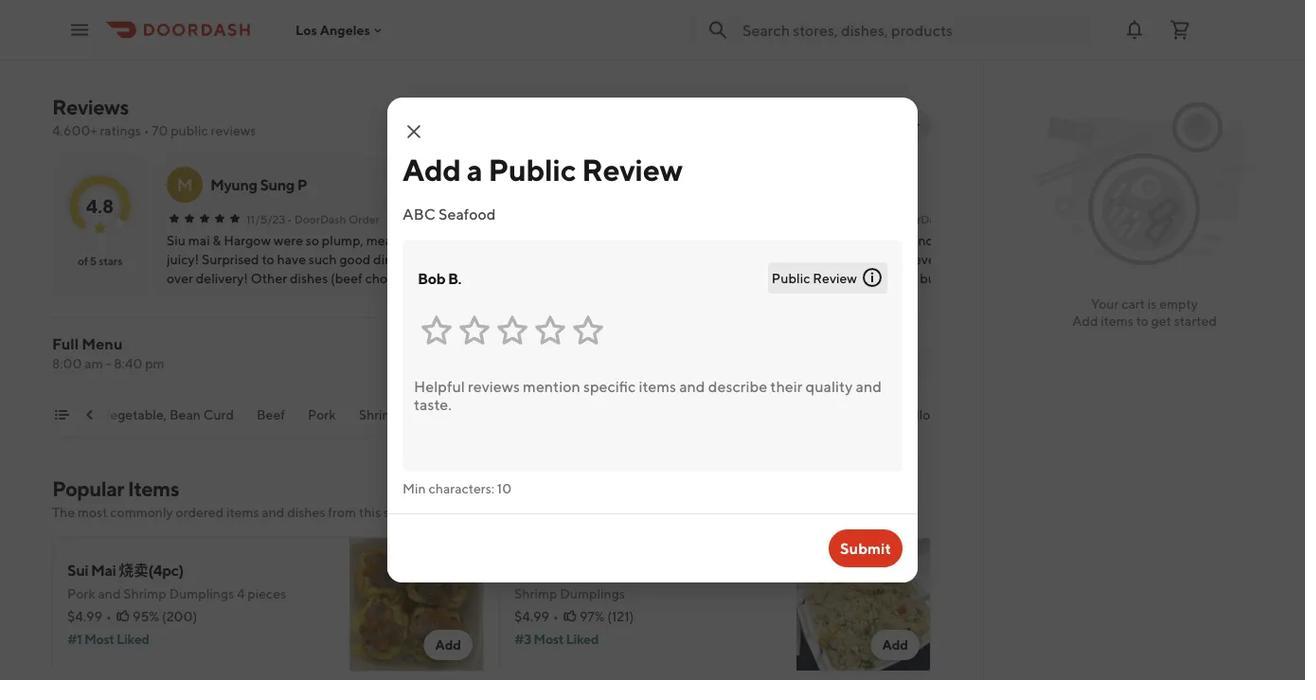Task type: locate. For each thing, give the bounding box(es) containing it.
public up item search search field
[[772, 270, 810, 286]]

bob b.
[[418, 269, 462, 287]]

0 horizontal spatial style
[[206, 20, 239, 38]]

scroll menu navigation left image
[[82, 407, 98, 423]]

from
[[328, 505, 356, 520]]

2 $4.99 • from the left
[[514, 609, 559, 624]]

1 style from the left
[[206, 20, 239, 38]]

1 fried from the left
[[153, 0, 188, 18]]

dumplings up 97%
[[560, 586, 625, 602]]

public right a
[[488, 152, 576, 187]]

1 vertical spatial bean
[[170, 407, 201, 423]]

0 vertical spatial public
[[488, 152, 576, 187]]

m left 'myung'
[[177, 174, 193, 195]]

dumplings inside sui mai 烧卖(4pc) pork and shrimp dumplings 4 pieces
[[169, 586, 234, 602]]

0 horizontal spatial items
[[226, 505, 259, 520]]

pork down sui
[[67, 586, 95, 602]]

ordered
[[176, 505, 224, 520]]

shrimps
[[359, 407, 408, 423]]

0 horizontal spatial $4.99 •
[[67, 609, 112, 624]]

$13.95 down dry
[[655, 45, 695, 61]]

and down mai
[[98, 586, 121, 602]]

0 horizontal spatial doordash
[[294, 212, 346, 225]]

$4.99
[[804, 24, 840, 40], [67, 609, 102, 624], [514, 609, 550, 624]]

1 horizontal spatial order
[[950, 212, 981, 225]]

this
[[359, 505, 381, 520]]

0 horizontal spatial public
[[488, 152, 576, 187]]

myung
[[210, 176, 257, 194]]

bob
[[418, 269, 445, 287]]

2 liked from the left
[[566, 631, 599, 647]]

0 horizontal spatial order
[[349, 212, 380, 225]]

2 fried from the left
[[683, 0, 718, 18]]

hot
[[431, 407, 454, 423]]

$4.99 • for 97% (121)
[[514, 609, 559, 624]]

add button
[[424, 630, 473, 660], [871, 630, 920, 660]]

$4.99 • up #1
[[67, 609, 112, 624]]

sung
[[260, 176, 295, 194]]

1 order from the left
[[349, 212, 380, 225]]

get
[[1152, 313, 1172, 329]]

0 horizontal spatial dumplings
[[169, 586, 234, 602]]

$13.95 right los on the top left of the page
[[355, 24, 395, 40]]

4.8
[[86, 195, 114, 217]]

$4.99 inside button
[[804, 24, 840, 40]]

menu
[[82, 335, 123, 353]]

empty
[[1160, 296, 1198, 312]]

dry
[[692, 20, 716, 38]]

mai
[[91, 561, 116, 579]]

$4.99 • up #3
[[514, 609, 559, 624]]

$13.95
[[355, 24, 395, 40], [655, 45, 695, 61]]

2 most from the left
[[534, 631, 564, 647]]

pm
[[145, 356, 165, 371]]

pan fried string bean dry style $13.95
[[655, 0, 762, 61]]

95%
[[133, 609, 159, 624]]

2 order from the left
[[950, 212, 981, 225]]

full
[[52, 335, 79, 353]]

1 • doordash order from the left
[[287, 212, 380, 225]]

97%
[[580, 609, 605, 624]]

烧卖(4pc)
[[119, 561, 184, 579]]

shrimp up #3
[[514, 586, 557, 602]]

full menu 8:00 am - 8:40 pm
[[52, 335, 165, 371]]

liked
[[117, 631, 149, 647], [566, 631, 599, 647]]

add button for shrimp dumplings
[[871, 630, 920, 660]]

1 horizontal spatial and
[[262, 505, 285, 520]]

french
[[283, 0, 330, 18]]

5
[[90, 254, 97, 267]]

1 horizontal spatial $4.99 •
[[514, 609, 559, 624]]

pork right beef
[[308, 407, 336, 423]]

p
[[297, 176, 307, 194]]

steak
[[243, 0, 281, 18]]

fried right special
[[153, 0, 188, 18]]

fried inside house special fried rice $14.95
[[153, 0, 188, 18]]

#3
[[514, 631, 531, 647]]

fried up dry
[[683, 0, 718, 18]]

0 vertical spatial bean
[[655, 20, 689, 38]]

1 vertical spatial items
[[226, 505, 259, 520]]

pork
[[308, 407, 336, 423], [67, 586, 95, 602]]

1 horizontal spatial items
[[1101, 313, 1134, 329]]

los angeles
[[296, 22, 370, 38]]

1 horizontal spatial m
[[569, 176, 582, 194]]

0 horizontal spatial bean
[[170, 407, 201, 423]]

0 items, open order cart image
[[1169, 18, 1192, 41]]

most for #1
[[84, 631, 114, 647]]

1 horizontal spatial liked
[[566, 631, 599, 647]]

1 vertical spatial review
[[813, 270, 857, 286]]

seafood
[[439, 205, 496, 223]]

2 horizontal spatial $4.99
[[804, 24, 840, 40]]

doordash down 'next' icon
[[895, 212, 948, 225]]

1 horizontal spatial bean
[[655, 20, 689, 38]]

1 vertical spatial and
[[98, 586, 121, 602]]

• doordash order
[[287, 212, 380, 225], [888, 212, 981, 225]]

0 vertical spatial review
[[582, 152, 683, 187]]

reviews
[[52, 95, 129, 119]]

1 horizontal spatial add button
[[871, 630, 920, 660]]

10
[[497, 481, 512, 496]]

style down fillet
[[206, 20, 239, 38]]

reviews
[[211, 123, 256, 138]]

fried inside "pan fried string bean dry style $13.95"
[[683, 0, 718, 18]]

1 horizontal spatial doordash
[[895, 212, 948, 225]]

most right #3
[[534, 631, 564, 647]]

started
[[1175, 313, 1217, 329]]

of 5 stars
[[78, 254, 122, 267]]

2 add button from the left
[[871, 630, 920, 660]]

1 horizontal spatial dumplings
[[560, 586, 625, 602]]

1 horizontal spatial review
[[813, 270, 857, 286]]

style down string
[[718, 20, 752, 38]]

1 horizontal spatial shrimp
[[514, 586, 557, 602]]

and inside popular items the most commonly ordered items and dishes from this store
[[262, 505, 285, 520]]

0 vertical spatial items
[[1101, 313, 1134, 329]]

liked down 97%
[[566, 631, 599, 647]]

hot pot button
[[431, 406, 478, 436]]

1 shrimp from the left
[[123, 586, 166, 602]]

2 style from the left
[[718, 20, 752, 38]]

1 horizontal spatial style
[[718, 20, 752, 38]]

0 horizontal spatial shrimp
[[123, 586, 166, 602]]

public
[[171, 123, 208, 138]]

1 horizontal spatial pork
[[308, 407, 336, 423]]

(121)
[[607, 609, 634, 624]]

most
[[78, 505, 107, 520]]

$4.99 for 95% (200)
[[67, 609, 102, 624]]

1 most from the left
[[84, 631, 114, 647]]

0 vertical spatial and
[[262, 505, 285, 520]]

popular
[[52, 477, 124, 501]]

1 horizontal spatial most
[[534, 631, 564, 647]]

style
[[206, 20, 239, 38], [718, 20, 752, 38]]

bean left curd
[[170, 407, 201, 423]]

add a public review dialog
[[388, 98, 918, 583]]

clam
[[589, 407, 621, 423]]

0 horizontal spatial m
[[177, 174, 193, 195]]

doordash down p
[[294, 212, 346, 225]]

ratings
[[100, 123, 141, 138]]

bean down pan
[[655, 20, 689, 38]]

1 horizontal spatial • doordash order
[[888, 212, 981, 225]]

0 horizontal spatial $4.99
[[67, 609, 102, 624]]

bean inside button
[[170, 407, 201, 423]]

style inside "pan fried string bean dry style $13.95"
[[718, 20, 752, 38]]

1 horizontal spatial fried
[[683, 0, 718, 18]]

1 vertical spatial public
[[772, 270, 810, 286]]

1 doordash from the left
[[294, 212, 346, 225]]

1 add button from the left
[[424, 630, 473, 660]]

1 horizontal spatial $13.95
[[655, 45, 695, 61]]

0 horizontal spatial liked
[[117, 631, 149, 647]]

法式牛柳
[[242, 20, 301, 38]]

•
[[144, 123, 149, 138], [287, 212, 292, 225], [888, 212, 893, 225], [106, 609, 112, 624], [553, 609, 559, 624]]

11/5/23
[[246, 212, 285, 225]]

bean
[[655, 20, 689, 38], [170, 407, 201, 423]]

0 horizontal spatial most
[[84, 631, 114, 647]]

8:40
[[114, 356, 143, 371]]

m right carolina
[[569, 176, 582, 194]]

0 horizontal spatial fried
[[153, 0, 188, 18]]

and inside sui mai 烧卖(4pc) pork and shrimp dumplings 4 pieces
[[98, 586, 121, 602]]

0 horizontal spatial pork
[[67, 586, 95, 602]]

and
[[262, 505, 285, 520], [98, 586, 121, 602]]

1 horizontal spatial $4.99
[[514, 609, 550, 624]]

1 vertical spatial $13.95
[[655, 45, 695, 61]]

dumplings up (200)
[[169, 586, 234, 602]]

shrimp inside sui mai 烧卖(4pc) pork and shrimp dumplings 4 pieces
[[123, 586, 166, 602]]

$4.99 button
[[801, 0, 950, 53]]

dumplings
[[169, 586, 234, 602], [560, 586, 625, 602]]

items down your
[[1101, 313, 1134, 329]]

1 vertical spatial pork
[[67, 586, 95, 602]]

0 vertical spatial $13.95
[[355, 24, 395, 40]]

1 $4.99 • from the left
[[67, 609, 112, 624]]

close add a public review image
[[403, 120, 425, 143]]

0 horizontal spatial add button
[[424, 630, 473, 660]]

0 horizontal spatial $13.95
[[355, 24, 395, 40]]

most right #1
[[84, 631, 114, 647]]

0 horizontal spatial and
[[98, 586, 121, 602]]

public
[[488, 152, 576, 187], [772, 270, 810, 286]]

liked down 95%
[[117, 631, 149, 647]]

order
[[349, 212, 380, 225], [950, 212, 981, 225]]

shrimp dumplings
[[514, 586, 625, 602]]

1 dumplings from the left
[[169, 586, 234, 602]]

shrimp up 95%
[[123, 586, 166, 602]]

$4.99 •
[[67, 609, 112, 624], [514, 609, 559, 624]]

1 liked from the left
[[117, 631, 149, 647]]

items right ordered
[[226, 505, 259, 520]]

0 horizontal spatial • doordash order
[[287, 212, 380, 225]]

and left dishes
[[262, 505, 285, 520]]

fillet steak french style 法式牛柳 $16.95
[[206, 0, 330, 61]]



Task type: vqa. For each thing, say whether or not it's contained in the screenshot.


Task type: describe. For each thing, give the bounding box(es) containing it.
$16.95
[[206, 45, 246, 61]]

cart
[[1122, 296, 1145, 312]]

notification bell image
[[1124, 18, 1146, 41]]

items inside popular items the most commonly ordered items and dishes from this store
[[226, 505, 259, 520]]

0 vertical spatial pork
[[308, 407, 336, 423]]

fillet
[[206, 0, 240, 18]]

$13.95 inside $13.95 button
[[355, 24, 395, 40]]

los
[[296, 22, 317, 38]]

stars
[[99, 254, 122, 267]]

string
[[721, 0, 762, 18]]

add a public review
[[403, 152, 683, 187]]

abc seafood
[[403, 205, 496, 223]]

$13.95 inside "pan fried string bean dry style $13.95"
[[655, 45, 695, 61]]

the
[[52, 505, 75, 520]]

$14.95
[[56, 45, 96, 61]]

Item Search search field
[[658, 348, 916, 369]]

abc
[[403, 205, 436, 223]]

next image
[[909, 117, 924, 133]]

popular items the most commonly ordered items and dishes from this store
[[52, 477, 414, 520]]

c
[[478, 174, 491, 195]]

angeles
[[320, 22, 370, 38]]

myung sung p
[[210, 176, 307, 194]]

add inside add a public review dialog
[[403, 152, 461, 187]]

97% (121)
[[580, 609, 634, 624]]

#1
[[67, 631, 82, 647]]

sui mai 烧卖(4pc) image
[[350, 537, 484, 672]]

submit button
[[829, 530, 903, 568]]

am
[[85, 356, 103, 371]]

drink
[[840, 407, 872, 423]]

4
[[237, 586, 245, 602]]

drink button
[[840, 406, 872, 436]]

$4.99 • for 95% (200)
[[67, 609, 112, 624]]

dishes
[[287, 505, 325, 520]]

los angeles button
[[296, 22, 386, 38]]

of
[[78, 254, 88, 267]]

liked for #1 most liked
[[117, 631, 149, 647]]

sui mai 烧卖(4pc) pork and shrimp dumplings 4 pieces
[[67, 561, 286, 602]]

carolina
[[510, 176, 566, 194]]

pork inside sui mai 烧卖(4pc) pork and shrimp dumplings 4 pieces
[[67, 586, 95, 602]]

4,600+
[[52, 123, 97, 138]]

commonly
[[110, 505, 173, 520]]

hot pot
[[431, 407, 478, 423]]

store
[[384, 505, 414, 520]]

public review
[[772, 270, 857, 286]]

beef
[[257, 407, 286, 423]]

min
[[403, 481, 426, 496]]

items inside the your cart is empty add items to get started
[[1101, 313, 1134, 329]]

2 doordash from the left
[[895, 212, 948, 225]]

scallop button
[[895, 406, 939, 436]]

#1 most liked
[[67, 631, 149, 647]]

reviews link
[[52, 95, 129, 119]]

Helpful reviews mention specific items and describe their quality and taste. text field
[[403, 366, 903, 472]]

your
[[1091, 296, 1119, 312]]

clam button
[[589, 406, 621, 436]]

2 shrimp from the left
[[514, 586, 557, 602]]

(200)
[[162, 609, 197, 624]]

sui
[[67, 561, 88, 579]]

pot
[[456, 407, 478, 423]]

style inside fillet steak french style 法式牛柳 $16.95
[[206, 20, 239, 38]]

a
[[467, 152, 483, 187]]

pieces
[[248, 586, 286, 602]]

house
[[56, 0, 99, 18]]

is
[[1148, 296, 1157, 312]]

most for #3
[[534, 631, 564, 647]]

har gow 虾饺 （4pc) image
[[797, 537, 931, 672]]

pan
[[655, 0, 681, 18]]

reviews 4,600+ ratings • 70 public reviews
[[52, 95, 256, 138]]

add button for sui mai 烧卖(4pc)
[[424, 630, 473, 660]]

2 dumplings from the left
[[560, 586, 625, 602]]

$4.99 for 97% (121)
[[514, 609, 550, 624]]

beef button
[[257, 406, 286, 436]]

special
[[102, 0, 150, 18]]

1 horizontal spatial public
[[772, 270, 810, 286]]

0 horizontal spatial review
[[582, 152, 683, 187]]

8:00
[[52, 356, 82, 371]]

70
[[152, 123, 168, 138]]

2 • doordash order from the left
[[888, 212, 981, 225]]

to
[[1137, 313, 1149, 329]]

your cart is empty add items to get started
[[1073, 296, 1217, 329]]

house special fried rice $14.95
[[56, 0, 188, 61]]

open menu image
[[68, 18, 91, 41]]

95% (200)
[[133, 609, 197, 624]]

-
[[106, 356, 111, 371]]

bean inside "pan fried string bean dry style $13.95"
[[655, 20, 689, 38]]

min characters: 10
[[403, 481, 512, 496]]

shrimps button
[[359, 406, 408, 436]]

b.
[[448, 269, 462, 287]]

rice
[[56, 20, 86, 38]]

items
[[128, 477, 179, 501]]

vegetable, bean curd button
[[102, 406, 234, 436]]

add inside the your cart is empty add items to get started
[[1073, 313, 1099, 329]]

curd
[[204, 407, 234, 423]]

liked for #3 most liked
[[566, 631, 599, 647]]

pork button
[[308, 406, 336, 436]]

characters:
[[429, 481, 495, 496]]

carolina m
[[510, 176, 582, 194]]

• inside reviews 4,600+ ratings • 70 public reviews
[[144, 123, 149, 138]]



